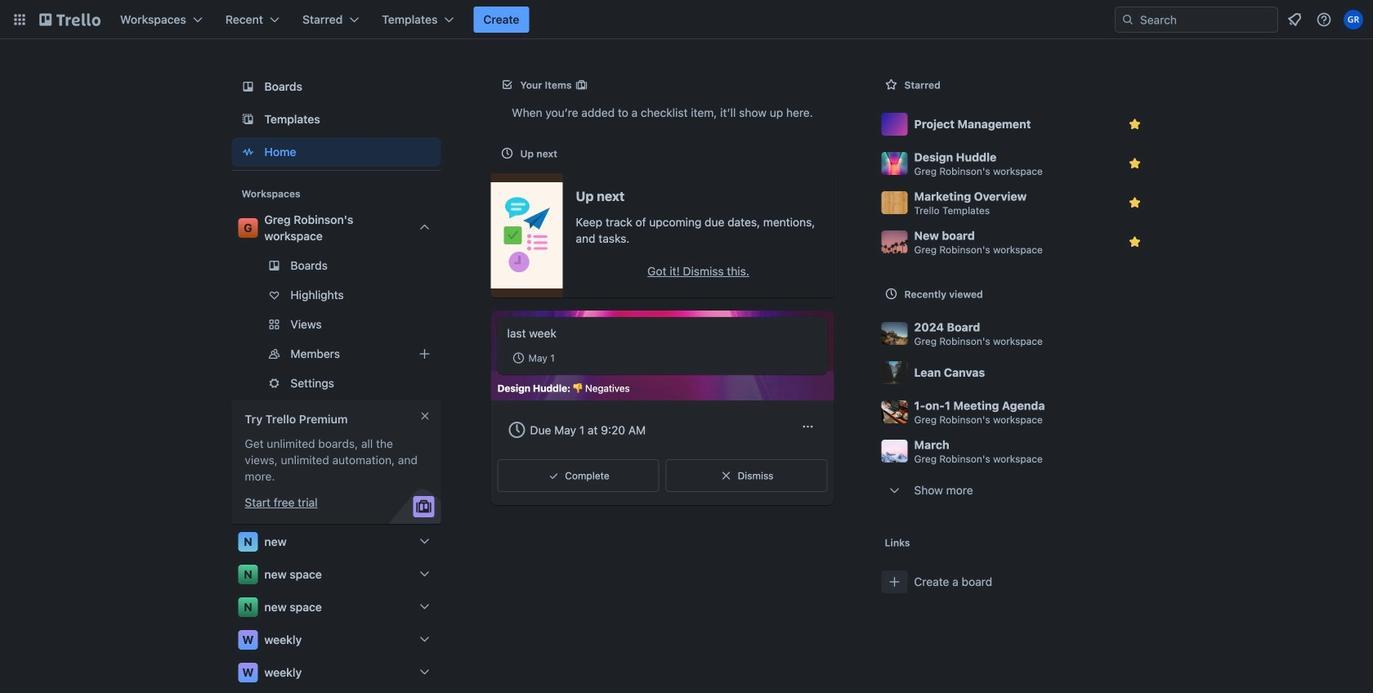 Task type: vqa. For each thing, say whether or not it's contained in the screenshot.
search icon
yes



Task type: locate. For each thing, give the bounding box(es) containing it.
click to unstar project management. it will be removed from your starred list. image
[[1127, 116, 1144, 132]]

primary element
[[0, 0, 1374, 39]]

template board image
[[238, 110, 258, 129]]

board image
[[238, 77, 258, 96]]

open information menu image
[[1317, 11, 1333, 28]]

Search field
[[1135, 8, 1278, 31]]

back to home image
[[39, 7, 101, 33]]

search image
[[1122, 13, 1135, 26]]



Task type: describe. For each thing, give the bounding box(es) containing it.
click to unstar design huddle. it will be removed from your starred list. image
[[1127, 155, 1144, 172]]

greg robinson (gregrobinson96) image
[[1344, 10, 1364, 29]]

add image
[[415, 344, 435, 364]]

home image
[[238, 142, 258, 162]]

click to unstar new board. it will be removed from your starred list. image
[[1127, 234, 1144, 250]]

0 notifications image
[[1285, 10, 1305, 29]]

click to unstar marketing overview. it will be removed from your starred list. image
[[1127, 195, 1144, 211]]



